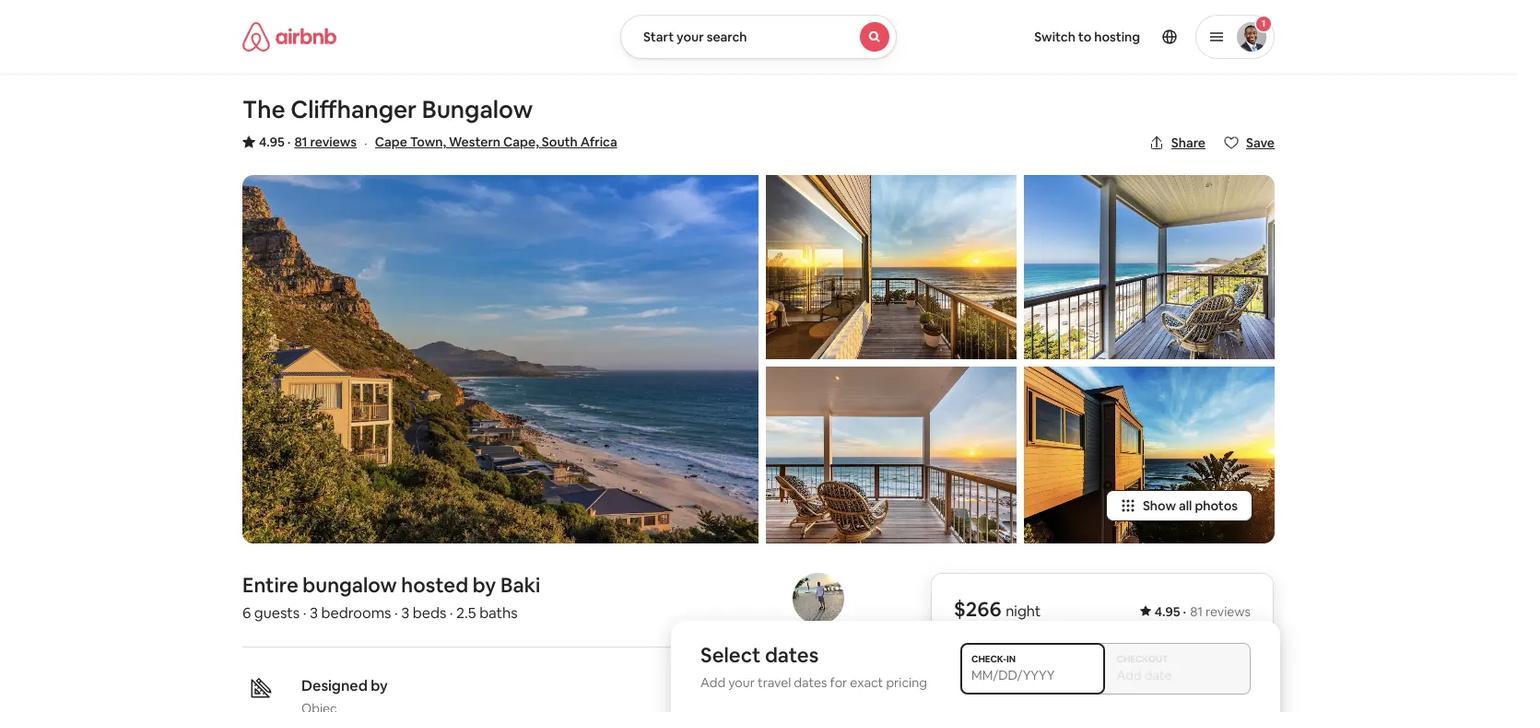 Task type: vqa. For each thing, say whether or not it's contained in the screenshot.
left Add
yes



Task type: describe. For each thing, give the bounding box(es) containing it.
start your search button
[[620, 15, 897, 59]]

MM/DD/YYYY text field
[[972, 667, 1095, 684]]

your inside 'button'
[[677, 29, 704, 45]]

share button
[[1142, 127, 1213, 159]]

show
[[1143, 498, 1176, 514]]

1 date from the left
[[993, 667, 1020, 684]]

sunset at the cliffhanger!! image
[[766, 367, 1017, 544]]

· right 'guests'
[[303, 604, 306, 623]]

travel
[[758, 675, 791, 691]]

show all photos
[[1143, 498, 1238, 514]]

$266 night
[[954, 596, 1041, 622]]

south
[[542, 134, 578, 150]]

baths
[[480, 604, 518, 623]]

· left cape
[[364, 134, 368, 153]]

1
[[1262, 18, 1266, 30]]

2 3 from the left
[[401, 604, 410, 623]]

profile element
[[919, 0, 1275, 74]]

entire
[[242, 572, 298, 598]]

the
[[242, 94, 285, 125]]

1 3 from the left
[[310, 604, 318, 623]]

western
[[449, 134, 501, 150]]

0 horizontal spatial reviews
[[310, 134, 357, 150]]

· up add date text box
[[1183, 604, 1187, 620]]

town,
[[410, 134, 446, 150]]

1 vertical spatial 4.95
[[1155, 604, 1181, 620]]

select dates add your travel dates for exact pricing
[[701, 642, 927, 691]]

switch to hosting link
[[1024, 18, 1151, 56]]

1 vertical spatial reviews
[[1206, 604, 1251, 620]]

2 date from the left
[[1142, 667, 1169, 684]]

· left 81 reviews button
[[287, 134, 291, 150]]

cape,
[[503, 134, 539, 150]]

facade of the house -lower terrace image
[[766, 175, 1017, 359]]

cape town, western cape, south africa button
[[375, 131, 617, 153]]

africa
[[581, 134, 617, 150]]

81 reviews button
[[294, 133, 357, 151]]

entire bungalow hosted by baki 6 guests · 3 bedrooms · 3 beds · 2.5 baths
[[242, 572, 541, 623]]

switch to hosting
[[1035, 29, 1140, 45]]

· cape town, western cape, south africa
[[364, 134, 617, 153]]

the facade of the house and sunset image
[[1024, 367, 1275, 544]]

1 vertical spatial dates
[[794, 675, 827, 691]]

exact
[[850, 675, 884, 691]]

1 horizontal spatial add
[[965, 667, 990, 684]]

designed
[[301, 677, 368, 696]]



Task type: locate. For each thing, give the bounding box(es) containing it.
4.95 up add date text box
[[1155, 604, 1181, 620]]

for
[[830, 675, 848, 691]]

0 horizontal spatial your
[[677, 29, 704, 45]]

1 horizontal spatial 4.95
[[1155, 604, 1181, 620]]

add date
[[965, 667, 1020, 684], [1114, 667, 1169, 684]]

4.95 · 81 reviews
[[259, 134, 357, 150], [1155, 604, 1251, 620]]

1 vertical spatial 81
[[1190, 604, 1203, 620]]

all
[[1179, 498, 1192, 514]]

0 vertical spatial 4.95 · 81 reviews
[[259, 134, 357, 150]]

cliffhanger
[[291, 94, 417, 125]]

beds
[[413, 604, 447, 623]]

reviews
[[310, 134, 357, 150], [1206, 604, 1251, 620]]

the cliffhanger bungalow image 4 image
[[1024, 175, 1275, 359]]

1 horizontal spatial your
[[728, 675, 755, 691]]

the cliffhanger bungalow
[[242, 94, 533, 125]]

learn more about the host, baki. image
[[793, 573, 845, 625], [793, 573, 845, 625]]

0 vertical spatial 81
[[294, 134, 308, 150]]

0 horizontal spatial add date
[[965, 667, 1020, 684]]

4.95
[[259, 134, 285, 150], [1155, 604, 1181, 620]]

6
[[242, 604, 251, 623]]

3
[[310, 604, 318, 623], [401, 604, 410, 623]]

bungalow
[[303, 572, 397, 598]]

save button
[[1217, 127, 1282, 159]]

dates left "for"
[[794, 675, 827, 691]]

3 left beds
[[401, 604, 410, 623]]

by
[[371, 677, 388, 696]]

pricing
[[886, 675, 927, 691]]

your
[[677, 29, 704, 45], [728, 675, 755, 691]]

night
[[1006, 602, 1041, 621]]

dates
[[765, 642, 819, 668], [794, 675, 827, 691]]

hosting
[[1095, 29, 1140, 45]]

guests
[[254, 604, 300, 623]]

· left beds
[[395, 604, 398, 623]]

3 right 'guests'
[[310, 604, 318, 623]]

start
[[644, 29, 674, 45]]

1 horizontal spatial 3
[[401, 604, 410, 623]]

81
[[294, 134, 308, 150], [1190, 604, 1203, 620]]

start your search
[[644, 29, 747, 45]]

0 vertical spatial reviews
[[310, 134, 357, 150]]

0 horizontal spatial 4.95
[[259, 134, 285, 150]]

1 horizontal spatial add date
[[1114, 667, 1169, 684]]

0 horizontal spatial date
[[993, 667, 1020, 684]]

4.95 down the
[[259, 134, 285, 150]]

your down the select
[[728, 675, 755, 691]]

bedrooms
[[321, 604, 391, 623]]

4.95 · 81 reviews up add date text box
[[1155, 604, 1251, 620]]

1 horizontal spatial reviews
[[1206, 604, 1251, 620]]

1 vertical spatial your
[[728, 675, 755, 691]]

81 down cliffhanger
[[294, 134, 308, 150]]

1 vertical spatial 4.95 · 81 reviews
[[1155, 604, 1251, 620]]

to
[[1079, 29, 1092, 45]]

date
[[993, 667, 1020, 684], [1142, 667, 1169, 684]]

1 add date from the left
[[965, 667, 1020, 684]]

show all photos button
[[1106, 490, 1253, 522]]

1 horizontal spatial date
[[1142, 667, 1169, 684]]

1 button
[[1196, 15, 1275, 59]]

0 vertical spatial dates
[[765, 642, 819, 668]]

your right start
[[677, 29, 704, 45]]

hosted
[[401, 572, 468, 598]]

share
[[1172, 135, 1206, 151]]

search
[[707, 29, 747, 45]]

· left 2.5
[[450, 604, 453, 623]]

2.5
[[456, 604, 476, 623]]

reviews down cliffhanger
[[310, 134, 357, 150]]

your inside select dates add your travel dates for exact pricing
[[728, 675, 755, 691]]

add
[[965, 667, 990, 684], [1114, 667, 1139, 684], [701, 675, 726, 691]]

0 vertical spatial 4.95
[[259, 134, 285, 150]]

$266
[[954, 596, 1002, 622]]

facade of the house and fynbos garden with sea views. image
[[242, 175, 759, 544]]

81 up add date text box
[[1190, 604, 1203, 620]]

bungalow
[[422, 94, 533, 125]]

0 horizontal spatial add
[[701, 675, 726, 691]]

photos
[[1195, 498, 1238, 514]]

dates up travel
[[765, 642, 819, 668]]

reviews up add date text box
[[1206, 604, 1251, 620]]

4.95 · 81 reviews down the
[[259, 134, 357, 150]]

select
[[701, 642, 761, 668]]

by baki
[[473, 572, 541, 598]]

1 horizontal spatial 81
[[1190, 604, 1203, 620]]

Add date text field
[[1117, 667, 1240, 684]]

0 horizontal spatial 3
[[310, 604, 318, 623]]

2 horizontal spatial add
[[1114, 667, 1139, 684]]

·
[[287, 134, 291, 150], [364, 134, 368, 153], [303, 604, 306, 623], [395, 604, 398, 623], [450, 604, 453, 623], [1183, 604, 1187, 620]]

1 horizontal spatial 4.95 · 81 reviews
[[1155, 604, 1251, 620]]

add inside select dates add your travel dates for exact pricing
[[701, 675, 726, 691]]

0 horizontal spatial 4.95 · 81 reviews
[[259, 134, 357, 150]]

0 vertical spatial your
[[677, 29, 704, 45]]

cape
[[375, 134, 407, 150]]

2 add date from the left
[[1114, 667, 1169, 684]]

designed by
[[301, 677, 388, 696]]

Start your search search field
[[620, 15, 897, 59]]

switch
[[1035, 29, 1076, 45]]

0 horizontal spatial 81
[[294, 134, 308, 150]]

save
[[1246, 135, 1275, 151]]



